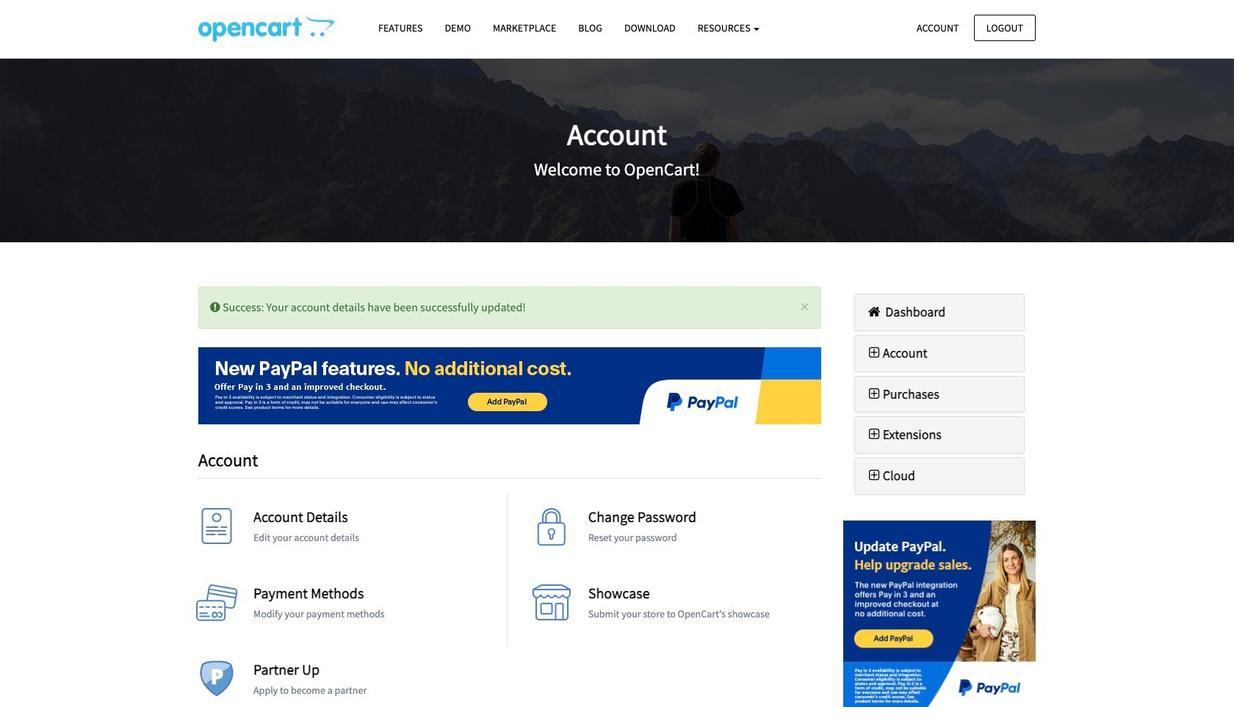 Task type: describe. For each thing, give the bounding box(es) containing it.
home image
[[866, 306, 883, 319]]

account image
[[195, 509, 239, 553]]

apply to become a partner image
[[195, 662, 239, 706]]

1 plus square o image from the top
[[866, 347, 883, 360]]

1 vertical spatial paypal image
[[844, 521, 1037, 708]]

opencart - your account image
[[198, 15, 334, 42]]

2 plus square o image from the top
[[866, 429, 883, 442]]



Task type: vqa. For each thing, say whether or not it's contained in the screenshot.
Facebook for OpenCart
no



Task type: locate. For each thing, give the bounding box(es) containing it.
1 horizontal spatial paypal image
[[844, 521, 1037, 708]]

2 plus square o image from the top
[[866, 470, 883, 483]]

0 horizontal spatial paypal image
[[198, 347, 821, 425]]

showcase image
[[530, 585, 574, 629]]

exclamation circle image
[[210, 301, 220, 313]]

paypal image
[[198, 347, 821, 425], [844, 521, 1037, 708]]

0 vertical spatial plus square o image
[[866, 388, 883, 401]]

payment methods image
[[195, 585, 239, 629]]

plus square o image
[[866, 388, 883, 401], [866, 429, 883, 442]]

0 vertical spatial paypal image
[[198, 347, 821, 425]]

change password image
[[530, 509, 574, 553]]

1 plus square o image from the top
[[866, 388, 883, 401]]

1 vertical spatial plus square o image
[[866, 429, 883, 442]]

0 vertical spatial plus square o image
[[866, 347, 883, 360]]

plus square o image
[[866, 347, 883, 360], [866, 470, 883, 483]]

1 vertical spatial plus square o image
[[866, 470, 883, 483]]



